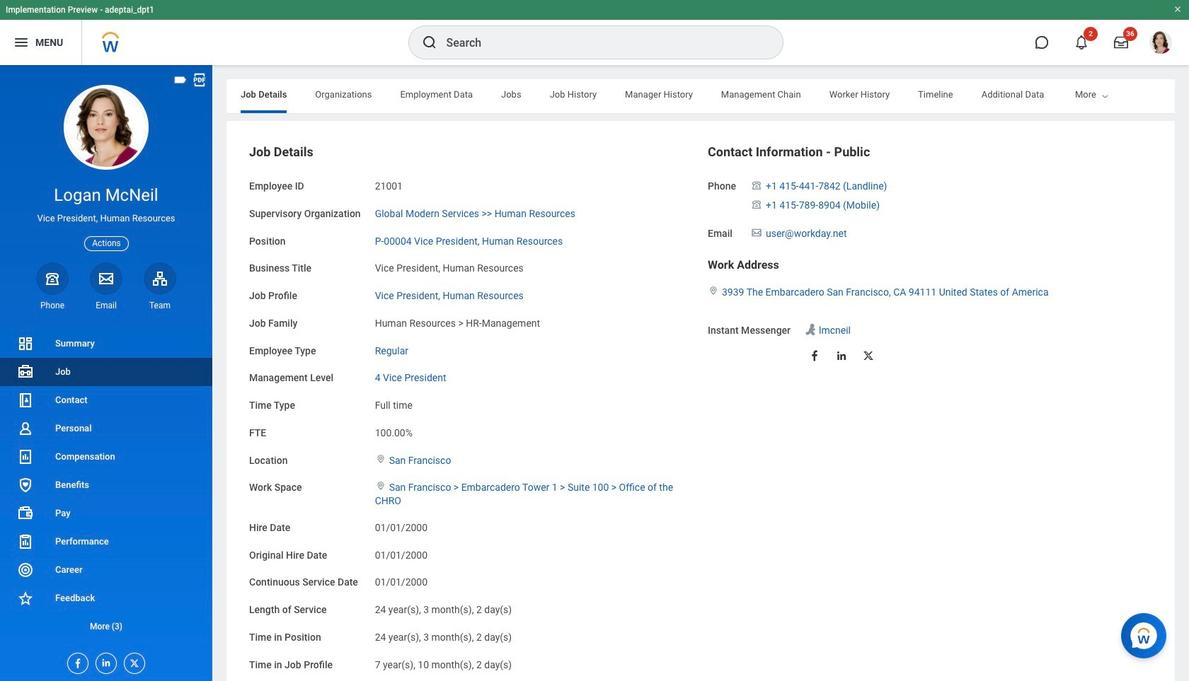 Task type: vqa. For each thing, say whether or not it's contained in the screenshot.
Total Workers filterable icon
no



Task type: describe. For each thing, give the bounding box(es) containing it.
phone image inside items selected list
[[750, 199, 763, 210]]

search image
[[421, 34, 438, 51]]

1 vertical spatial linkedin image
[[96, 654, 112, 669]]

team logan mcneil element
[[144, 300, 176, 311]]

1 location image from the top
[[375, 454, 386, 464]]

view printable version (pdf) image
[[192, 72, 207, 88]]

view team image
[[152, 270, 168, 287]]

1 group from the left
[[249, 144, 694, 673]]

personal image
[[17, 421, 34, 438]]

close environment banner image
[[1174, 5, 1182, 13]]

x image
[[125, 654, 140, 670]]

feedback image
[[17, 590, 34, 607]]

0 horizontal spatial facebook image
[[68, 654, 84, 670]]

2 group from the left
[[708, 144, 1153, 372]]

phone logan mcneil element
[[36, 300, 69, 311]]

email logan mcneil element
[[90, 300, 122, 311]]



Task type: locate. For each thing, give the bounding box(es) containing it.
compensation image
[[17, 449, 34, 466]]

tag image
[[173, 72, 188, 88]]

phone image
[[750, 199, 763, 210], [42, 270, 62, 287]]

phone image up phone logan mcneil element on the left top of the page
[[42, 270, 62, 287]]

inbox large image
[[1114, 35, 1129, 50]]

performance image
[[17, 534, 34, 551]]

items selected list
[[750, 178, 910, 213]]

0 horizontal spatial phone image
[[42, 270, 62, 287]]

notifications large image
[[1075, 35, 1089, 50]]

banner
[[0, 0, 1189, 65]]

location image
[[375, 454, 386, 464], [375, 482, 386, 492]]

summary image
[[17, 336, 34, 353]]

contact image
[[17, 392, 34, 409]]

1 vertical spatial mail image
[[98, 270, 115, 287]]

0 vertical spatial mail image
[[750, 227, 763, 238]]

list
[[0, 330, 212, 641]]

1 horizontal spatial linkedin image
[[835, 350, 848, 362]]

mail image up email logan mcneil element
[[98, 270, 115, 287]]

justify image
[[13, 34, 30, 51]]

0 horizontal spatial group
[[249, 144, 694, 673]]

job image
[[17, 364, 34, 381]]

linkedin image left x 'image'
[[96, 654, 112, 669]]

0 vertical spatial location image
[[375, 454, 386, 464]]

Search Workday  search field
[[446, 27, 754, 58]]

benefits image
[[17, 477, 34, 494]]

1 horizontal spatial mail image
[[750, 227, 763, 238]]

0 vertical spatial phone image
[[750, 199, 763, 210]]

1 horizontal spatial facebook image
[[809, 350, 821, 362]]

phone image
[[750, 180, 763, 191]]

full time element
[[375, 397, 413, 411]]

facebook image
[[809, 350, 821, 362], [68, 654, 84, 670]]

facebook image left x 'image'
[[68, 654, 84, 670]]

linkedin image left social media x icon
[[835, 350, 848, 362]]

1 vertical spatial location image
[[375, 482, 386, 492]]

group
[[249, 144, 694, 673], [708, 144, 1153, 372]]

1 horizontal spatial phone image
[[750, 199, 763, 210]]

mail image down phone image
[[750, 227, 763, 238]]

1 horizontal spatial group
[[708, 144, 1153, 372]]

facebook image down aim icon
[[809, 350, 821, 362]]

pay image
[[17, 505, 34, 522]]

social media x image
[[862, 350, 875, 362]]

profile logan mcneil image
[[1150, 31, 1172, 57]]

career image
[[17, 562, 34, 579]]

linkedin image
[[835, 350, 848, 362], [96, 654, 112, 669]]

2 location image from the top
[[375, 482, 386, 492]]

aim image
[[804, 323, 818, 337]]

1 vertical spatial facebook image
[[68, 654, 84, 670]]

navigation pane region
[[0, 65, 212, 682]]

0 horizontal spatial mail image
[[98, 270, 115, 287]]

0 horizontal spatial linkedin image
[[96, 654, 112, 669]]

1 vertical spatial phone image
[[42, 270, 62, 287]]

location image
[[708, 286, 719, 296]]

0 vertical spatial linkedin image
[[835, 350, 848, 362]]

phone image down phone image
[[750, 199, 763, 210]]

0 vertical spatial facebook image
[[809, 350, 821, 362]]

tab list
[[227, 79, 1189, 113]]

mail image
[[750, 227, 763, 238], [98, 270, 115, 287]]



